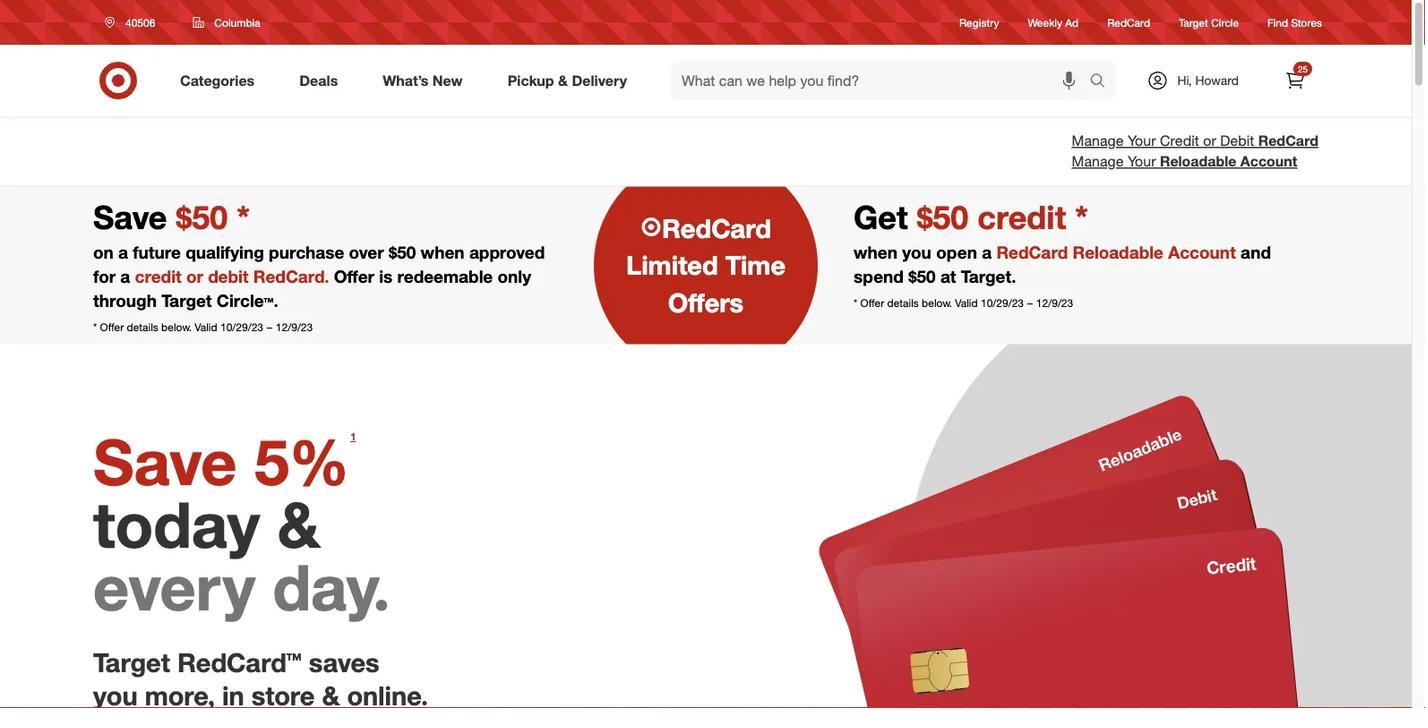 Task type: locate. For each thing, give the bounding box(es) containing it.
0 horizontal spatial redcard
[[662, 212, 772, 244]]

offer for save
[[100, 321, 124, 334]]

a
[[118, 242, 128, 263], [982, 242, 992, 263], [120, 266, 130, 287]]

25 link
[[1276, 61, 1316, 100]]

every day.
[[93, 549, 390, 626]]

1 vertical spatial valid
[[195, 321, 217, 334]]

12/9/23
[[1037, 297, 1074, 310], [276, 321, 313, 334]]

weekly ad
[[1028, 16, 1079, 29]]

1 vertical spatial –
[[266, 321, 273, 334]]

2 save from the top
[[93, 424, 237, 500]]

when inside on a future qualifying purchase over $50 when approved for a
[[421, 242, 465, 263]]

1 horizontal spatial –
[[1027, 297, 1034, 310]]

a right for
[[120, 266, 130, 287]]

$50 down when you open a
[[909, 266, 936, 287]]

– down circle™.
[[266, 321, 273, 334]]

account
[[1241, 153, 1298, 170]]

when
[[421, 242, 465, 263], [854, 242, 898, 263]]

– down "and spend $50 at target."
[[1027, 297, 1034, 310]]

deals link
[[284, 61, 360, 100]]

12/9/23 down "and spend $50 at target."
[[1037, 297, 1074, 310]]

details for save
[[127, 321, 158, 334]]

saves
[[309, 648, 380, 679]]

0 vertical spatial 10/29/23
[[981, 297, 1024, 310]]

1 vertical spatial offer
[[861, 297, 885, 310]]

target
[[1179, 16, 1209, 29], [162, 291, 212, 311], [93, 648, 170, 679]]

valid down at
[[956, 297, 978, 310]]

0 horizontal spatial –
[[266, 321, 273, 334]]

1 horizontal spatial 10/29/23
[[981, 297, 1024, 310]]

valid down circle™.
[[195, 321, 217, 334]]

2 when from the left
[[854, 242, 898, 263]]

1 vertical spatial save
[[93, 424, 237, 500]]

search
[[1082, 74, 1125, 91]]

& for pickup
[[558, 72, 568, 89]]

when up spend
[[854, 242, 898, 263]]

1 horizontal spatial &
[[558, 72, 568, 89]]

0 vertical spatial manage
[[1072, 132, 1124, 150]]

1 vertical spatial 12/9/23
[[276, 321, 313, 334]]

1 save from the top
[[93, 197, 176, 237]]

your left reloadable
[[1128, 153, 1157, 170]]

below. down at
[[922, 297, 953, 310]]

a right on
[[118, 242, 128, 263]]

1 horizontal spatial below.
[[922, 297, 953, 310]]

offer
[[334, 266, 375, 287], [861, 297, 885, 310], [100, 321, 124, 334]]

2 manage from the top
[[1072, 153, 1124, 170]]

offer down spend
[[861, 297, 885, 310]]

12/9/23 down offer is redeemable only through target circle™.
[[276, 321, 313, 334]]

offer down "over"
[[334, 266, 375, 287]]

* offer details below. valid 10/29/23 – 12/9/23 for get
[[854, 297, 1074, 310]]

0 vertical spatial $50
[[389, 242, 416, 263]]

– for get
[[1027, 297, 1034, 310]]

1 horizontal spatial 12/9/23
[[1037, 297, 1074, 310]]

0 vertical spatial details
[[888, 297, 919, 310]]

&
[[558, 72, 568, 89], [277, 486, 320, 563]]

is
[[379, 266, 393, 287]]

valid for get
[[956, 297, 978, 310]]

1
[[350, 431, 356, 444]]

1 vertical spatial &
[[277, 486, 320, 563]]

0 vertical spatial –
[[1027, 297, 1034, 310]]

save
[[93, 197, 176, 237], [93, 424, 237, 500]]

redcard link
[[1108, 15, 1151, 30]]

howard
[[1196, 73, 1239, 88]]

redcard up account
[[1259, 132, 1319, 150]]

circle
[[1212, 16, 1240, 29]]

* offer details below. valid 10/29/23 – 12/9/23 down at
[[854, 297, 1074, 310]]

$50
[[389, 242, 416, 263], [909, 266, 936, 287]]

* link up qualifying
[[237, 197, 250, 237]]

redcards image
[[804, 394, 1319, 709]]

target down the future
[[162, 291, 212, 311]]

1 vertical spatial $50
[[909, 266, 936, 287]]

0 vertical spatial &
[[558, 72, 568, 89]]

1 vertical spatial details
[[127, 321, 158, 334]]

0 horizontal spatial * offer details below. valid 10/29/23 – 12/9/23
[[93, 321, 313, 334]]

what's new link
[[368, 61, 485, 100]]

* link
[[237, 197, 250, 237], [1076, 197, 1089, 237], [854, 297, 858, 310], [93, 321, 97, 334]]

offer down through
[[100, 321, 124, 334]]

get
[[854, 197, 917, 237]]

your left credit
[[1128, 132, 1157, 150]]

target redcard™ saves
[[93, 648, 380, 679]]

0 horizontal spatial valid
[[195, 321, 217, 334]]

2 vertical spatial offer
[[100, 321, 124, 334]]

save 5%
[[93, 424, 349, 500]]

hi,
[[1178, 73, 1193, 88]]

0 horizontal spatial 12/9/23
[[276, 321, 313, 334]]

circle™.
[[217, 291, 278, 311]]

target for redcard™
[[93, 648, 170, 679]]

2 horizontal spatial redcard
[[1259, 132, 1319, 150]]

$50 inside on a future qualifying purchase over $50 when approved for a
[[389, 242, 416, 263]]

1 manage from the top
[[1072, 132, 1124, 150]]

1 your from the top
[[1128, 132, 1157, 150]]

0 vertical spatial offer
[[334, 266, 375, 287]]

below.
[[922, 297, 953, 310], [161, 321, 192, 334]]

details down through
[[127, 321, 158, 334]]

approved
[[470, 242, 545, 263]]

find stores
[[1268, 16, 1323, 29]]

new
[[433, 72, 463, 89]]

valid
[[956, 297, 978, 310], [195, 321, 217, 334]]

when you open a
[[854, 242, 997, 263]]

0 vertical spatial your
[[1128, 132, 1157, 150]]

* link down spend
[[854, 297, 858, 310]]

0 horizontal spatial offer
[[100, 321, 124, 334]]

* offer details below. valid 10/29/23 – 12/9/23 for save
[[93, 321, 313, 334]]

1 vertical spatial 10/29/23
[[220, 321, 263, 334]]

12/9/23 for save
[[276, 321, 313, 334]]

0 vertical spatial redcard
[[1108, 16, 1151, 29]]

reloadable
[[1161, 153, 1237, 170]]

1 horizontal spatial when
[[854, 242, 898, 263]]

1 link
[[348, 430, 359, 450]]

stores
[[1292, 16, 1323, 29]]

2 vertical spatial target
[[93, 648, 170, 679]]

debit
[[1221, 132, 1255, 150]]

1 horizontal spatial valid
[[956, 297, 978, 310]]

details
[[888, 297, 919, 310], [127, 321, 158, 334]]

10/29/23
[[981, 297, 1024, 310], [220, 321, 263, 334]]

target left circle
[[1179, 16, 1209, 29]]

1 horizontal spatial offer
[[334, 266, 375, 287]]

over
[[349, 242, 384, 263]]

0 vertical spatial below.
[[922, 297, 953, 310]]

offer is redeemable only through target circle™.
[[93, 266, 531, 311]]

1 vertical spatial your
[[1128, 153, 1157, 170]]

25
[[1298, 63, 1308, 74]]

0 horizontal spatial &
[[277, 486, 320, 563]]

1 when from the left
[[421, 242, 465, 263]]

* offer details below. valid 10/29/23 – 12/9/23 down circle™.
[[93, 321, 313, 334]]

0 horizontal spatial below.
[[161, 321, 192, 334]]

you
[[903, 242, 932, 263]]

redcard up time at the right of the page
[[662, 212, 772, 244]]

manage
[[1072, 132, 1124, 150], [1072, 153, 1124, 170]]

hi, howard
[[1178, 73, 1239, 88]]

1 horizontal spatial redcard
[[1108, 16, 1151, 29]]

registry
[[960, 16, 1000, 29]]

12/9/23 for get
[[1037, 297, 1074, 310]]

0 horizontal spatial when
[[421, 242, 465, 263]]

5%
[[254, 424, 349, 500]]

–
[[1027, 297, 1034, 310], [266, 321, 273, 334]]

1 vertical spatial redcard
[[1259, 132, 1319, 150]]

0 vertical spatial save
[[93, 197, 176, 237]]

0 vertical spatial * offer details below. valid 10/29/23 – 12/9/23
[[854, 297, 1074, 310]]

1 vertical spatial target
[[162, 291, 212, 311]]

target down every at the bottom of page
[[93, 648, 170, 679]]

1 horizontal spatial $50
[[909, 266, 936, 287]]

& for today
[[277, 486, 320, 563]]

2 horizontal spatial offer
[[861, 297, 885, 310]]

1 horizontal spatial details
[[888, 297, 919, 310]]

redcard
[[1108, 16, 1151, 29], [1259, 132, 1319, 150], [662, 212, 772, 244]]

0 horizontal spatial details
[[127, 321, 158, 334]]

10/29/23 down circle™.
[[220, 321, 263, 334]]

pickup & delivery
[[508, 72, 627, 89]]

What can we help you find? suggestions appear below search field
[[671, 61, 1095, 100]]

categories link
[[165, 61, 277, 100]]

* offer details below. valid 10/29/23 – 12/9/23
[[854, 297, 1074, 310], [93, 321, 313, 334]]

today &
[[93, 486, 320, 563]]

details down spend
[[888, 297, 919, 310]]

redcard right ad
[[1108, 16, 1151, 29]]

0 vertical spatial valid
[[956, 297, 978, 310]]

*
[[237, 197, 250, 237], [1076, 197, 1089, 237], [854, 297, 858, 310], [93, 321, 97, 334]]

open
[[937, 242, 978, 263]]

1 vertical spatial * offer details below. valid 10/29/23 – 12/9/23
[[93, 321, 313, 334]]

1 horizontal spatial * offer details below. valid 10/29/23 – 12/9/23
[[854, 297, 1074, 310]]

when up redeemable
[[421, 242, 465, 263]]

1 vertical spatial manage
[[1072, 153, 1124, 170]]

10/29/23 down target.
[[981, 297, 1024, 310]]

registry link
[[960, 15, 1000, 30]]

10/29/23 for save
[[220, 321, 263, 334]]

target circle link
[[1179, 15, 1240, 30]]

your
[[1128, 132, 1157, 150], [1128, 153, 1157, 170]]

0 horizontal spatial $50
[[389, 242, 416, 263]]

0 horizontal spatial 10/29/23
[[220, 321, 263, 334]]

$50 up is
[[389, 242, 416, 263]]

limited time offers
[[626, 250, 786, 319]]

0 vertical spatial 12/9/23
[[1037, 297, 1074, 310]]

target for circle
[[1179, 16, 1209, 29]]

and
[[1241, 242, 1272, 263]]

1 vertical spatial below.
[[161, 321, 192, 334]]

below. down the future
[[161, 321, 192, 334]]

0 vertical spatial target
[[1179, 16, 1209, 29]]



Task type: vqa. For each thing, say whether or not it's contained in the screenshot.
"RedCard™"
yes



Task type: describe. For each thing, give the bounding box(es) containing it.
search button
[[1082, 61, 1125, 104]]

manage your credit or debit redcard manage your reloadable account
[[1072, 132, 1319, 170]]

pickup & delivery link
[[493, 61, 650, 100]]

2 vertical spatial redcard
[[662, 212, 772, 244]]

ad
[[1066, 16, 1079, 29]]

every
[[93, 549, 255, 626]]

columbia
[[215, 16, 261, 29]]

weekly
[[1028, 16, 1063, 29]]

find stores link
[[1268, 15, 1323, 30]]

40506
[[125, 16, 155, 29]]

target circle
[[1179, 16, 1240, 29]]

a up target.
[[982, 242, 992, 263]]

offers
[[668, 287, 744, 319]]

what's
[[383, 72, 429, 89]]

day.
[[273, 549, 390, 626]]

what's new
[[383, 72, 463, 89]]

limited
[[626, 250, 718, 281]]

offer inside offer is redeemable only through target circle™.
[[334, 266, 375, 287]]

on
[[93, 242, 114, 263]]

delivery
[[572, 72, 627, 89]]

– for save
[[266, 321, 273, 334]]

redeemable
[[398, 266, 493, 287]]

* up qualifying
[[237, 197, 250, 237]]

redcard™
[[177, 648, 302, 679]]

today
[[93, 486, 260, 563]]

on a future qualifying purchase over $50 when approved for a
[[93, 242, 545, 287]]

target inside offer is redeemable only through target circle™.
[[162, 291, 212, 311]]

* down through
[[93, 321, 97, 334]]

below. for save
[[161, 321, 192, 334]]

credit
[[1161, 132, 1200, 150]]

or
[[1204, 132, 1217, 150]]

below. for get
[[922, 297, 953, 310]]

redcard inside manage your credit or debit redcard manage your reloadable account
[[1259, 132, 1319, 150]]

find
[[1268, 16, 1289, 29]]

save for save 5%
[[93, 424, 237, 500]]

2 your from the top
[[1128, 153, 1157, 170]]

categories
[[180, 72, 255, 89]]

valid for save
[[195, 321, 217, 334]]

only
[[498, 266, 531, 287]]

purchase
[[269, 242, 344, 263]]

pickup
[[508, 72, 554, 89]]

at
[[941, 266, 957, 287]]

spend
[[854, 266, 904, 287]]

weekly ad link
[[1028, 15, 1079, 30]]

* down spend
[[854, 297, 858, 310]]

details for get
[[888, 297, 919, 310]]

10/29/23 for get
[[981, 297, 1024, 310]]

columbia button
[[181, 6, 272, 39]]

time
[[726, 250, 786, 281]]

through
[[93, 291, 157, 311]]

* link down through
[[93, 321, 97, 334]]

save for save
[[93, 197, 176, 237]]

for
[[93, 266, 116, 287]]

40506 button
[[93, 6, 174, 39]]

offer for get
[[861, 297, 885, 310]]

deals
[[300, 72, 338, 89]]

and spend $50 at target.
[[854, 242, 1272, 287]]

target.
[[961, 266, 1017, 287]]

$50 inside "and spend $50 at target."
[[909, 266, 936, 287]]

qualifying
[[186, 242, 264, 263]]

* up "and spend $50 at target."
[[1076, 197, 1089, 237]]

* link up "and spend $50 at target."
[[1076, 197, 1089, 237]]

future
[[133, 242, 181, 263]]



